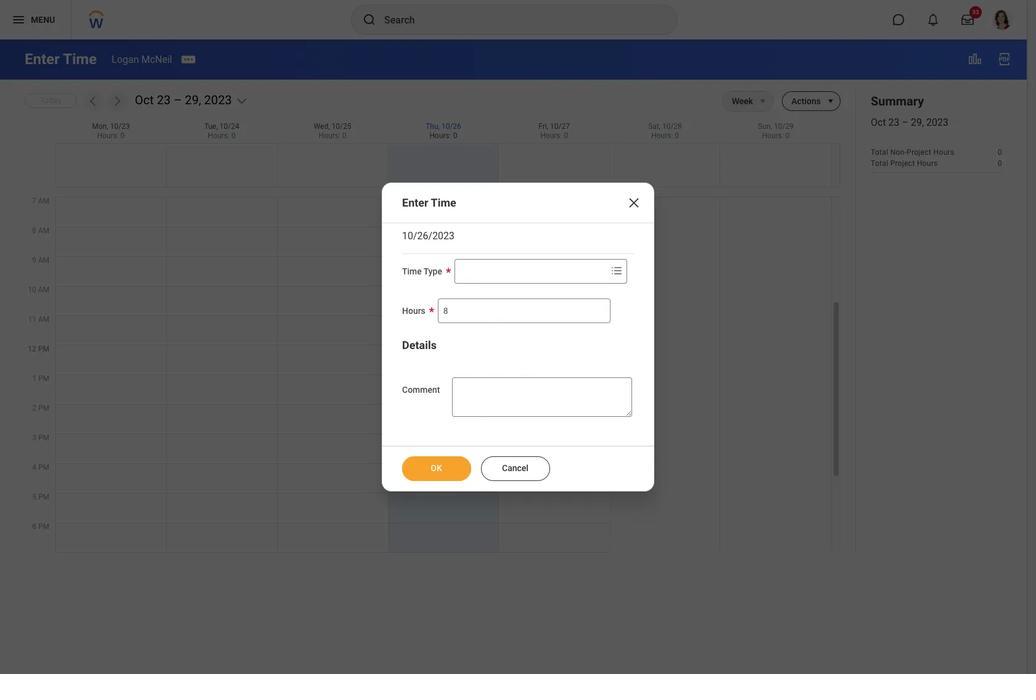 Task type: vqa. For each thing, say whether or not it's contained in the screenshot.
first Hours: 0 from right
yes



Task type: locate. For each thing, give the bounding box(es) containing it.
5 hours: from the left
[[541, 131, 563, 140]]

10/27
[[551, 122, 570, 131]]

oct right chevron right icon
[[135, 93, 154, 108]]

23
[[157, 93, 171, 108], [889, 117, 900, 128]]

oct
[[135, 93, 154, 108], [872, 117, 887, 128]]

pm right 4
[[38, 464, 49, 472]]

10/28
[[663, 122, 683, 131]]

actions
[[792, 96, 822, 106]]

sun,
[[759, 122, 773, 131]]

hours: 0 down the tue, 10/24
[[208, 131, 236, 140]]

3 am from the top
[[38, 256, 49, 265]]

hours: 0 down the wed, 10/25
[[319, 131, 347, 140]]

hours up details
[[402, 306, 426, 316]]

2 vertical spatial enter time
[[398, 229, 437, 238]]

mon, 10/23
[[92, 122, 130, 131]]

enter up today
[[25, 51, 60, 68]]

enter time main content
[[0, 40, 1028, 583]]

2 vertical spatial enter
[[398, 229, 417, 238]]

10/29
[[775, 122, 794, 131]]

enter up 10/26/2023
[[402, 196, 429, 209]]

hours: down the wed, 10/25
[[319, 131, 341, 140]]

6 pm from the top
[[38, 493, 49, 502]]

29, down summary
[[912, 117, 925, 128]]

2023
[[204, 93, 232, 108], [927, 117, 949, 128]]

total left non-
[[872, 148, 889, 157]]

mon,
[[92, 122, 108, 131]]

2 am from the top
[[38, 227, 49, 235]]

11 am
[[28, 315, 49, 324]]

enter time up today
[[25, 51, 97, 68]]

7 hours: from the left
[[763, 131, 784, 140]]

search image
[[362, 12, 377, 27]]

8
[[32, 227, 36, 235]]

today
[[40, 96, 61, 105]]

am right 7
[[38, 197, 49, 206]]

0 horizontal spatial 23
[[157, 93, 171, 108]]

4 pm from the top
[[38, 434, 49, 443]]

hours: 0 down fri, 10/27
[[541, 131, 569, 140]]

0 horizontal spatial 2023
[[204, 93, 232, 108]]

10/26
[[442, 122, 462, 131]]

comment
[[402, 385, 440, 395]]

5 pm from the top
[[38, 464, 49, 472]]

hours up total project hours
[[934, 148, 955, 157]]

1 total from the top
[[872, 148, 889, 157]]

time up chevron left image
[[63, 51, 97, 68]]

mcneil
[[141, 53, 172, 65]]

23 down summary
[[889, 117, 900, 128]]

1 vertical spatial 29,
[[912, 117, 925, 128]]

0 vertical spatial –
[[174, 93, 182, 108]]

hours: down the tue, 10/24
[[208, 131, 230, 140]]

am right the 9
[[38, 256, 49, 265]]

3 pm from the top
[[38, 404, 49, 413]]

1 vertical spatial total
[[872, 160, 889, 168]]

pm right "2"
[[38, 404, 49, 413]]

chevron left image
[[87, 95, 99, 107]]

hours
[[934, 148, 955, 157], [918, 160, 939, 168], [402, 306, 426, 316]]

12
[[28, 345, 36, 354]]

1 vertical spatial 23
[[889, 117, 900, 128]]

pm right "1"
[[38, 375, 49, 383]]

enter up time type
[[398, 229, 417, 238]]

0
[[121, 131, 125, 140], [232, 131, 236, 140], [343, 131, 347, 140], [453, 131, 458, 140], [564, 131, 569, 140], [675, 131, 679, 140], [786, 131, 790, 140], [999, 148, 1003, 157], [999, 160, 1003, 168]]

Time Type field
[[456, 260, 607, 283]]

pm right 3
[[38, 434, 49, 443]]

am
[[38, 197, 49, 206], [38, 227, 49, 235], [38, 256, 49, 265], [38, 286, 49, 294], [38, 315, 49, 324]]

2023 up total non-project hours
[[927, 117, 949, 128]]

29, left chevron down icon
[[185, 93, 201, 108]]

time up time type
[[418, 229, 437, 238]]

6 hours: from the left
[[652, 131, 673, 140]]

10/25
[[332, 122, 352, 131]]

29,
[[185, 93, 201, 108], [912, 117, 925, 128]]

10/26/2023
[[402, 230, 455, 242]]

oct 23 – 29, 2023 up tue,
[[135, 93, 232, 108]]

2 pm from the top
[[38, 375, 49, 383]]

pm right 5
[[38, 493, 49, 502]]

hours: down the mon, 10/23
[[97, 131, 119, 140]]

–
[[174, 93, 182, 108], [903, 117, 909, 128]]

hours: 0
[[97, 131, 125, 140], [208, 131, 236, 140], [319, 131, 347, 140], [430, 131, 458, 140], [541, 131, 569, 140], [652, 131, 679, 140], [763, 131, 790, 140]]

5 am from the top
[[38, 315, 49, 324]]

0 vertical spatial 2023
[[204, 93, 232, 108]]

2023 left chevron down icon
[[204, 93, 232, 108]]

4 am from the top
[[38, 286, 49, 294]]

am right the 8
[[38, 227, 49, 235]]

2 vertical spatial hours
[[402, 306, 426, 316]]

today button
[[25, 93, 77, 108]]

hours: 0 down thu, 10/26 on the left of the page
[[430, 131, 458, 140]]

am for 10 am
[[38, 286, 49, 294]]

profile logan mcneil element
[[986, 6, 1020, 33]]

0 horizontal spatial oct
[[135, 93, 154, 108]]

time left 'type'
[[402, 267, 422, 277]]

oct 23 – 29, 2023 down summary
[[872, 117, 949, 128]]

project
[[907, 148, 932, 157], [891, 160, 916, 168]]

6
[[32, 523, 36, 531]]

week
[[732, 96, 754, 106]]

chevron right image
[[111, 95, 123, 107]]

0 vertical spatial 23
[[157, 93, 171, 108]]

cancel
[[503, 464, 529, 473]]

0 vertical spatial oct 23 – 29, 2023
[[135, 93, 232, 108]]

3 hours: 0 from the left
[[319, 131, 347, 140]]

1 horizontal spatial oct 23 – 29, 2023
[[872, 117, 949, 128]]

enter inside enter time link
[[398, 229, 417, 238]]

1 horizontal spatial 2023
[[927, 117, 949, 128]]

pm
[[38, 345, 49, 354], [38, 375, 49, 383], [38, 404, 49, 413], [38, 434, 49, 443], [38, 464, 49, 472], [38, 493, 49, 502], [38, 523, 49, 531]]

oct 23 – 29, 2023
[[135, 93, 232, 108], [872, 117, 949, 128]]

0 vertical spatial project
[[907, 148, 932, 157]]

am for 9 am
[[38, 256, 49, 265]]

hours: 0 down sun, 10/29
[[763, 131, 790, 140]]

total down total non-project hours
[[872, 160, 889, 168]]

1 horizontal spatial oct
[[872, 117, 887, 128]]

hours: 0 down the sat, 10/28
[[652, 131, 679, 140]]

pm right 6
[[38, 523, 49, 531]]

hours: down thu, 10/26 on the left of the page
[[430, 131, 452, 140]]

hours: down sun, 10/29
[[763, 131, 784, 140]]

0 horizontal spatial 29,
[[185, 93, 201, 108]]

enter time up 10/26/2023
[[402, 196, 457, 209]]

am right 11
[[38, 315, 49, 324]]

1 horizontal spatial 23
[[889, 117, 900, 128]]

0 horizontal spatial –
[[174, 93, 182, 108]]

1 vertical spatial 2023
[[927, 117, 949, 128]]

hours: 0 down the mon, 10/23
[[97, 131, 125, 140]]

0 vertical spatial total
[[872, 148, 889, 157]]

4
[[32, 464, 36, 472]]

5 hours: 0 from the left
[[541, 131, 569, 140]]

pm for 6 pm
[[38, 523, 49, 531]]

4 pm
[[32, 464, 49, 472]]

time
[[63, 51, 97, 68], [431, 196, 457, 209], [418, 229, 437, 238], [402, 267, 422, 277]]

10
[[28, 286, 36, 294]]

0 vertical spatial enter
[[25, 51, 60, 68]]

total for total project hours
[[872, 160, 889, 168]]

1 vertical spatial oct 23 – 29, 2023
[[872, 117, 949, 128]]

0 horizontal spatial oct 23 – 29, 2023
[[135, 93, 232, 108]]

0 vertical spatial oct
[[135, 93, 154, 108]]

oct down summary
[[872, 117, 887, 128]]

2 hours: 0 from the left
[[208, 131, 236, 140]]

project down non-
[[891, 160, 916, 168]]

enter time up time type
[[398, 229, 437, 238]]

pm right 12
[[38, 345, 49, 354]]

7 pm from the top
[[38, 523, 49, 531]]

4 hours: 0 from the left
[[430, 131, 458, 140]]

1 horizontal spatial –
[[903, 117, 909, 128]]

time up 10/26/2023
[[431, 196, 457, 209]]

pm for 12 pm
[[38, 345, 49, 354]]

2 total from the top
[[872, 160, 889, 168]]

2 pm
[[32, 404, 49, 413]]

1 pm from the top
[[38, 345, 49, 354]]

hours: down the sat, 10/28
[[652, 131, 673, 140]]

hours:
[[97, 131, 119, 140], [208, 131, 230, 140], [319, 131, 341, 140], [430, 131, 452, 140], [541, 131, 563, 140], [652, 131, 673, 140], [763, 131, 784, 140]]

hours: down fri, 10/27
[[541, 131, 563, 140]]

am right 10
[[38, 286, 49, 294]]

enter
[[25, 51, 60, 68], [402, 196, 429, 209], [398, 229, 417, 238]]

0 vertical spatial enter time
[[25, 51, 97, 68]]

dialog
[[382, 183, 655, 492]]

6 pm
[[32, 523, 49, 531]]

hours down total non-project hours
[[918, 160, 939, 168]]

project up total project hours
[[907, 148, 932, 157]]

notifications large image
[[928, 14, 940, 26]]

enter time
[[25, 51, 97, 68], [402, 196, 457, 209], [398, 229, 437, 238]]

total
[[872, 148, 889, 157], [872, 160, 889, 168]]

view related information image
[[968, 52, 983, 67]]

23 down mcneil
[[157, 93, 171, 108]]

1 am from the top
[[38, 197, 49, 206]]



Task type: describe. For each thing, give the bounding box(es) containing it.
chevron down image
[[236, 95, 248, 107]]

1 horizontal spatial 29,
[[912, 117, 925, 128]]

x image
[[627, 196, 642, 210]]

0 vertical spatial hours
[[934, 148, 955, 157]]

fri,
[[539, 122, 549, 131]]

3
[[32, 434, 36, 443]]

logan mcneil link
[[112, 53, 172, 65]]

am for 11 am
[[38, 315, 49, 324]]

week button
[[723, 91, 754, 111]]

6 hours: 0 from the left
[[652, 131, 679, 140]]

Hours text field
[[438, 299, 611, 323]]

enter time inside enter time link
[[398, 229, 437, 238]]

ok button
[[402, 457, 472, 481]]

logan mcneil
[[112, 53, 172, 65]]

pm for 2 pm
[[38, 404, 49, 413]]

wed,
[[314, 122, 330, 131]]

pm for 1 pm
[[38, 375, 49, 383]]

1 hours: from the left
[[97, 131, 119, 140]]

8 am
[[32, 227, 49, 235]]

tue, 10/24
[[204, 122, 239, 131]]

details
[[402, 339, 437, 352]]

1 hours: 0 from the left
[[97, 131, 125, 140]]

am for 7 am
[[38, 197, 49, 206]]

0 vertical spatial 29,
[[185, 93, 201, 108]]

9
[[32, 256, 36, 265]]

5
[[32, 493, 36, 502]]

2
[[32, 404, 36, 413]]

summary
[[872, 94, 925, 109]]

prompts image
[[610, 264, 625, 278]]

thu, 10/26
[[426, 122, 462, 131]]

1 vertical spatial oct
[[872, 117, 887, 128]]

type
[[424, 267, 443, 277]]

3 hours: from the left
[[319, 131, 341, 140]]

10 am
[[28, 286, 49, 294]]

total for total non-project hours
[[872, 148, 889, 157]]

cancel button
[[481, 457, 551, 481]]

1 vertical spatial enter time
[[402, 196, 457, 209]]

actions button
[[783, 91, 822, 111]]

sat,
[[649, 122, 661, 131]]

7 hours: 0 from the left
[[763, 131, 790, 140]]

ok
[[431, 464, 443, 473]]

7
[[32, 197, 36, 206]]

1
[[32, 375, 36, 383]]

tue,
[[204, 122, 218, 131]]

5 pm
[[32, 493, 49, 502]]

10/23
[[110, 122, 130, 131]]

1 vertical spatial enter
[[402, 196, 429, 209]]

details group
[[402, 338, 634, 417]]

inbox large image
[[962, 14, 975, 26]]

non-
[[891, 148, 907, 157]]

wed, 10/25
[[314, 122, 352, 131]]

12 pm
[[28, 345, 49, 354]]

enter time link
[[388, 227, 499, 256]]

am for 8 am
[[38, 227, 49, 235]]

2 hours: from the left
[[208, 131, 230, 140]]

dialog containing enter time
[[382, 183, 655, 492]]

9 am
[[32, 256, 49, 265]]

4 hours: from the left
[[430, 131, 452, 140]]

details button
[[402, 339, 437, 352]]

sun, 10/29
[[759, 122, 794, 131]]

1 vertical spatial project
[[891, 160, 916, 168]]

time type
[[402, 267, 443, 277]]

sat, 10/28
[[649, 122, 683, 131]]

3 pm
[[32, 434, 49, 443]]

view printable version (pdf) image
[[998, 52, 1013, 67]]

fri, 10/27
[[539, 122, 570, 131]]

total non-project hours
[[872, 148, 955, 157]]

pm for 3 pm
[[38, 434, 49, 443]]

10/24
[[220, 122, 239, 131]]

Comment text field
[[453, 378, 633, 417]]

total project hours
[[872, 160, 939, 168]]

11
[[28, 315, 36, 324]]

1 vertical spatial –
[[903, 117, 909, 128]]

1 vertical spatial hours
[[918, 160, 939, 168]]

1 pm
[[32, 375, 49, 383]]

pm for 5 pm
[[38, 493, 49, 502]]

logan
[[112, 53, 139, 65]]

7 am
[[32, 197, 49, 206]]

pm for 4 pm
[[38, 464, 49, 472]]

thu,
[[426, 122, 440, 131]]



